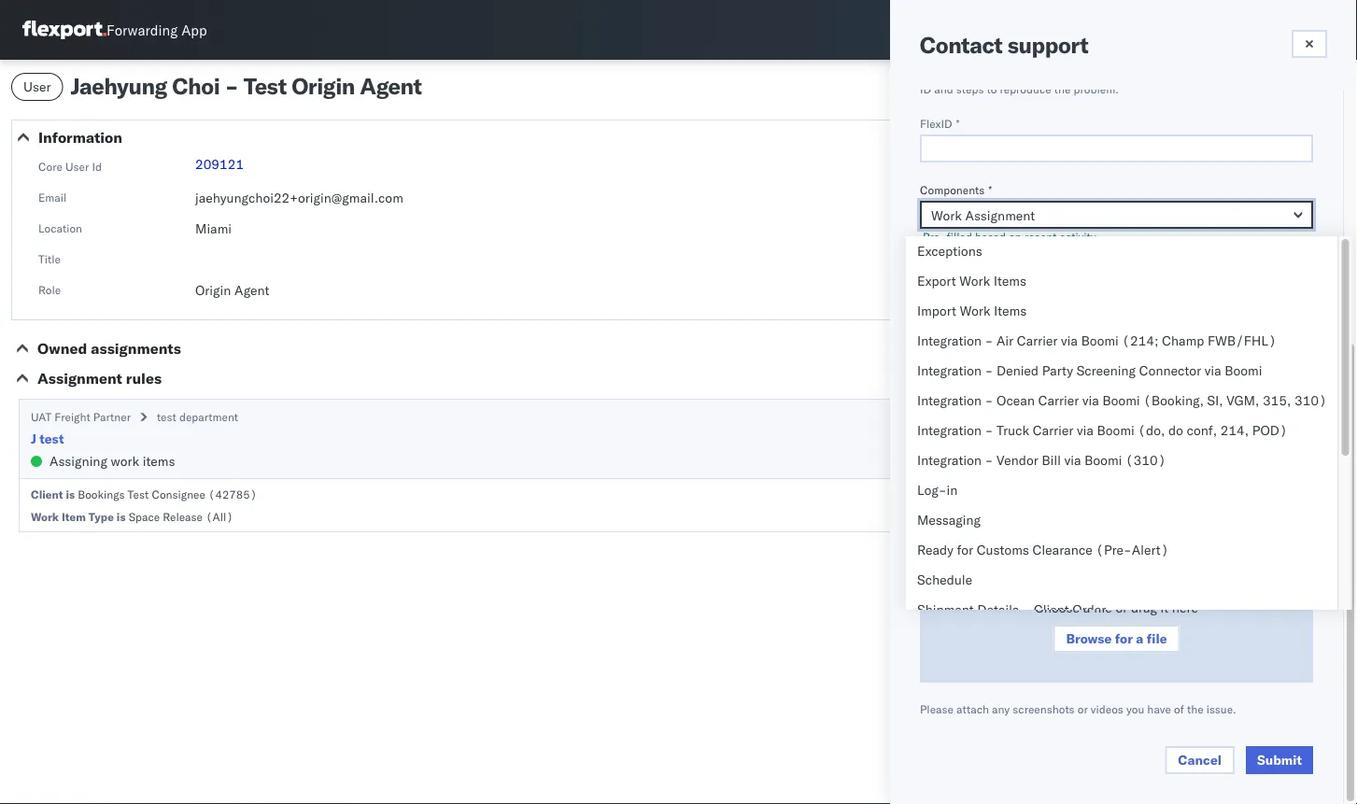 Task type: locate. For each thing, give the bounding box(es) containing it.
carrier for truck
[[1033, 422, 1073, 438]]

due right past
[[1151, 285, 1173, 301]]

boomi for (do,
[[1097, 422, 1134, 438]]

1 vertical spatial user
[[65, 159, 89, 173]]

integration up 'i.e.'
[[917, 392, 982, 409]]

client inside client is bookings test consignee (42785) work item type is space release (all)
[[31, 487, 63, 501]]

items down blocking
[[994, 303, 1027, 319]]

via for (booking,
[[1082, 392, 1099, 409]]

please
[[920, 67, 954, 81], [920, 702, 954, 716]]

4 integration from the top
[[917, 422, 982, 438]]

customs
[[977, 542, 1029, 558]]

1 horizontal spatial test
[[157, 410, 176, 424]]

please up and
[[920, 67, 954, 81]]

1 vertical spatial issue
[[1173, 307, 1204, 324]]

1 vertical spatial you
[[1126, 702, 1144, 716]]

1 horizontal spatial issue
[[1022, 67, 1049, 81]]

a down the drag at the right of page
[[1136, 630, 1144, 647]]

2 horizontal spatial issue
[[1173, 307, 1204, 324]]

along
[[1205, 67, 1232, 81]]

truck
[[996, 422, 1029, 438]]

client left order
[[1034, 601, 1069, 618]]

items
[[994, 273, 1026, 289], [994, 303, 1027, 319]]

no down log-in
[[946, 503, 963, 520]]

0 vertical spatial origin
[[292, 72, 355, 100]]

via left the release
[[1077, 422, 1094, 438]]

si,
[[1207, 392, 1223, 409]]

drag
[[1131, 600, 1157, 616]]

214,
[[1220, 422, 1249, 438]]

1 please from the top
[[920, 67, 954, 81]]

the left issue.
[[1187, 702, 1203, 716]]

is up item
[[66, 487, 75, 501]]

no up charges.
[[946, 390, 963, 407]]

issue up charges.
[[961, 410, 987, 424]]

cancel
[[1178, 752, 1222, 768]]

list box
[[906, 236, 1338, 804]]

in down there
[[947, 482, 958, 498]]

test right the j
[[40, 431, 64, 447]]

0 horizontal spatial agent
[[234, 282, 269, 298]]

with right 'along'
[[1235, 67, 1257, 81]]

test up the space
[[128, 487, 149, 501]]

1 vertical spatial for
[[1115, 630, 1133, 647]]

i.e.
[[920, 410, 936, 424]]

pre-filled based on recent activity
[[920, 229, 1096, 243]]

you
[[1159, 67, 1177, 81], [1126, 702, 1144, 716]]

connector
[[1139, 362, 1201, 379]]

screening
[[1077, 362, 1136, 379]]

core
[[38, 159, 62, 173]]

browse for a file
[[1066, 630, 1167, 647]]

1 horizontal spatial client
[[1034, 601, 1069, 618]]

work for export
[[959, 273, 990, 289]]

315,
[[1263, 392, 1291, 409]]

user down flexport. image
[[23, 78, 51, 95]]

0 vertical spatial work
[[959, 273, 990, 289]]

flex-
[[1279, 67, 1307, 81]]

vendor
[[996, 452, 1038, 468]]

integration down i at the right of the page
[[917, 332, 982, 349]]

forwarding
[[106, 21, 178, 39]]

order
[[1072, 601, 1106, 618]]

1 vertical spatial of
[[1174, 702, 1184, 716]]

for right ready
[[957, 542, 973, 558]]

please for please describe the issue in english as best as you can, along with the flex- id and steps to reproduce the problem.
[[920, 67, 954, 81]]

flexport. image
[[22, 21, 106, 39]]

of left issue.
[[1174, 702, 1184, 716]]

is
[[950, 264, 958, 278], [975, 285, 985, 301], [1108, 285, 1118, 301], [66, 487, 75, 501], [117, 509, 126, 523]]

1 horizontal spatial test
[[243, 72, 286, 100]]

issue up reproduce
[[1022, 67, 1049, 81]]

carrier up bill at the bottom
[[1033, 422, 1073, 438]]

please inside please describe the issue in english as best as you can, along with the flex- id and steps to reproduce the problem.
[[920, 67, 954, 81]]

components
[[920, 183, 985, 197]]

* right flexid
[[956, 116, 960, 130]]

denied
[[996, 362, 1039, 379]]

contact support
[[920, 31, 1089, 59]]

test
[[243, 72, 286, 100], [128, 487, 149, 501]]

1 horizontal spatial file
[[1147, 630, 1167, 647]]

1 vertical spatial in
[[947, 482, 958, 498]]

*
[[956, 116, 960, 130], [988, 183, 992, 197], [1190, 347, 1193, 361], [1087, 460, 1090, 474]]

owned
[[37, 339, 87, 358]]

have left air
[[971, 347, 995, 361]]

import
[[917, 303, 956, 319]]

boomi down i can continue working, even with this issue present.
[[1081, 332, 1119, 349]]

0 horizontal spatial as
[[1105, 67, 1116, 81]]

the left flex-
[[1260, 67, 1276, 81]]

1 horizontal spatial of
[[1174, 702, 1184, 716]]

of
[[1023, 264, 1033, 278], [1174, 702, 1184, 716]]

- right details
[[1022, 601, 1030, 618]]

items up continue at top right
[[994, 273, 1026, 289]]

you right the videos
[[1126, 702, 1144, 716]]

0 horizontal spatial for
[[957, 542, 973, 558]]

you inside please describe the issue in english as best as you can, along with the flex- id and steps to reproduce the problem.
[[1159, 67, 1177, 81]]

1 vertical spatial with
[[1118, 307, 1144, 324]]

filled
[[947, 229, 972, 243]]

2 vertical spatial carrier
[[1033, 422, 1073, 438]]

5 integration from the top
[[917, 452, 982, 468]]

0 vertical spatial please
[[920, 67, 954, 81]]

vgm,
[[1227, 392, 1259, 409]]

0 vertical spatial in
[[1052, 67, 1061, 81]]

0 vertical spatial with
[[1235, 67, 1257, 81]]

* up connector
[[1190, 347, 1193, 361]]

1 vertical spatial file
[[1147, 630, 1167, 647]]

0 vertical spatial test
[[157, 410, 176, 424]]

user
[[23, 78, 51, 95], [65, 159, 89, 173]]

client
[[31, 487, 63, 501], [1034, 601, 1069, 618]]

is down exceptions
[[950, 264, 958, 278]]

2 integration from the top
[[917, 362, 982, 379]]

test inside client is bookings test consignee (42785) work item type is space release (all)
[[128, 487, 149, 501]]

2 as from the left
[[1144, 67, 1156, 81]]

0 horizontal spatial client
[[31, 487, 63, 501]]

0 vertical spatial for
[[957, 542, 973, 558]]

0 horizontal spatial of
[[1023, 264, 1033, 278]]

with down past
[[1118, 307, 1144, 324]]

soon.
[[1217, 285, 1250, 301]]

items for export work items
[[994, 273, 1026, 289]]

is up import work items
[[975, 285, 985, 301]]

user left 'id'
[[65, 159, 89, 173]]

email
[[38, 190, 67, 204]]

1 as from the left
[[1105, 67, 1116, 81]]

a left task
[[1042, 285, 1049, 301]]

as left best
[[1105, 67, 1116, 81]]

- for integration - ocean carrier via boomi (booking, si, vgm, 315, 310)
[[985, 392, 993, 409]]

via down working,
[[1061, 332, 1078, 349]]

for inside list box
[[957, 542, 973, 558]]

export
[[917, 273, 956, 289]]

please left attach
[[920, 702, 954, 716]]

work for import
[[960, 303, 990, 319]]

there
[[932, 460, 958, 474]]

in left english
[[1052, 67, 1061, 81]]

pre-
[[923, 229, 947, 243]]

a
[[1042, 285, 1049, 301], [961, 460, 967, 474], [1083, 600, 1090, 616], [1136, 630, 1144, 647]]

integration - denied party screening connector via boomi
[[917, 362, 1262, 379]]

what is the severity of this issue?
[[920, 264, 1089, 278]]

test left department
[[157, 410, 176, 424]]

- left the 'vendor'
[[985, 452, 993, 468]]

location
[[38, 221, 82, 235]]

on
[[1009, 229, 1022, 243]]

1 horizontal spatial could
[[1153, 410, 1181, 424]]

1 vertical spatial no
[[946, 503, 963, 520]]

1 horizontal spatial you
[[1159, 67, 1177, 81]]

available?
[[1033, 460, 1083, 474]]

yes down there
[[946, 481, 966, 497]]

rules
[[126, 369, 162, 388]]

can,
[[1180, 67, 1202, 81]]

present.
[[1207, 307, 1256, 324]]

videos
[[1091, 702, 1123, 716]]

1 could from the left
[[990, 410, 1018, 424]]

assigning
[[49, 453, 107, 469]]

1 vertical spatial work
[[960, 303, 990, 319]]

for
[[957, 542, 973, 558], [1115, 630, 1133, 647]]

file down it
[[1147, 630, 1167, 647]]

do
[[1168, 422, 1183, 438]]

2 due from the left
[[1192, 285, 1214, 301]]

1 horizontal spatial origin
[[292, 72, 355, 100]]

1 horizontal spatial with
[[1235, 67, 1257, 81]]

via right bill at the bottom
[[1064, 452, 1081, 468]]

via for (214;
[[1061, 332, 1078, 349]]

1 vertical spatial origin
[[195, 282, 231, 298]]

issue
[[1022, 67, 1049, 81], [1173, 307, 1204, 324], [961, 410, 987, 424]]

is there a workaround available? *
[[920, 460, 1090, 474]]

1 no from the top
[[946, 390, 963, 407]]

or left the drag at the right of page
[[1116, 600, 1127, 616]]

- left ocean
[[985, 392, 993, 409]]

due left soon.
[[1192, 285, 1214, 301]]

0 vertical spatial test
[[243, 72, 286, 100]]

1 vertical spatial test
[[40, 431, 64, 447]]

for for customs
[[957, 542, 973, 558]]

2 no from the top
[[946, 503, 963, 520]]

integration down does
[[917, 362, 982, 379]]

integration down charges.
[[917, 452, 982, 468]]

flexid
[[920, 116, 952, 130]]

origin
[[292, 72, 355, 100], [195, 282, 231, 298]]

0 horizontal spatial have
[[971, 347, 995, 361]]

boomi down integration - ocean carrier via boomi (booking, si, vgm, 315, 310)
[[1097, 422, 1134, 438]]

1 horizontal spatial have
[[1147, 702, 1171, 716]]

work up import work items
[[959, 273, 990, 289]]

could down (booking,
[[1153, 410, 1181, 424]]

work down this
[[960, 303, 990, 319]]

2 please from the top
[[920, 702, 954, 716]]

integration for integration - truck carrier via boomi (do, do conf, 214, pod)
[[917, 422, 982, 438]]

issue up champ
[[1173, 307, 1204, 324]]

test right choi
[[243, 72, 286, 100]]

integration up there
[[917, 422, 982, 438]]

None text field
[[920, 134, 1313, 163]]

reproduce
[[1000, 82, 1051, 96]]

or left the videos
[[1078, 702, 1088, 716]]

0 vertical spatial client
[[31, 487, 63, 501]]

1 horizontal spatial in
[[1052, 67, 1061, 81]]

file inside 'button'
[[1147, 630, 1167, 647]]

0 horizontal spatial file
[[1094, 600, 1112, 616]]

consignee
[[152, 487, 205, 501]]

carrier up customs
[[1038, 392, 1079, 409]]

0 horizontal spatial test
[[40, 431, 64, 447]]

2 could from the left
[[1153, 410, 1181, 424]]

financial
[[998, 347, 1041, 361]]

1 horizontal spatial as
[[1144, 67, 1156, 81]]

1 vertical spatial items
[[994, 303, 1027, 319]]

this
[[946, 285, 971, 301]]

2 yes from the top
[[946, 481, 966, 497]]

0 vertical spatial you
[[1159, 67, 1177, 81]]

does
[[920, 347, 946, 361]]

1 yes from the top
[[946, 368, 966, 384]]

1 vertical spatial client
[[1034, 601, 1069, 618]]

owned assignments
[[37, 339, 181, 358]]

have right the videos
[[1147, 702, 1171, 716]]

customs
[[1054, 410, 1097, 424]]

-
[[225, 72, 238, 100], [985, 332, 993, 349], [985, 362, 993, 379], [985, 392, 993, 409], [985, 422, 993, 438], [985, 452, 993, 468], [1022, 601, 1030, 618]]

a inside 'button'
[[1136, 630, 1144, 647]]

what
[[920, 264, 947, 278]]

submit
[[1257, 752, 1302, 768]]

even
[[1087, 307, 1115, 324]]

- for integration - denied party screening connector via boomi
[[985, 362, 993, 379]]

the up reproduce
[[1003, 67, 1019, 81]]

carrier for ocean
[[1038, 392, 1079, 409]]

can
[[953, 307, 975, 324]]

items for import work items
[[994, 303, 1027, 319]]

bill
[[1042, 452, 1061, 468]]

as right best
[[1144, 67, 1156, 81]]

0 horizontal spatial could
[[990, 410, 1018, 424]]

1 horizontal spatial for
[[1115, 630, 1133, 647]]

of up blocking
[[1023, 264, 1033, 278]]

- for integration - air carrier via boomi (214; champ fwb/fhl)
[[985, 332, 993, 349]]

you left can,
[[1159, 67, 1177, 81]]

the down english
[[1054, 82, 1071, 96]]

english
[[1064, 67, 1102, 81]]

id
[[920, 82, 931, 96]]

0 horizontal spatial test
[[128, 487, 149, 501]]

1 vertical spatial have
[[1147, 702, 1171, 716]]

due
[[1151, 285, 1173, 301], [1192, 285, 1214, 301]]

2 vertical spatial issue
[[961, 410, 987, 424]]

app
[[181, 21, 207, 39]]

0 horizontal spatial issue
[[961, 410, 987, 424]]

1 vertical spatial carrier
[[1038, 392, 1079, 409]]

- left air
[[985, 332, 993, 349]]

1 vertical spatial please
[[920, 702, 954, 716]]

0 horizontal spatial user
[[23, 78, 51, 95]]

boomi up the release
[[1102, 392, 1140, 409]]

1 integration from the top
[[917, 332, 982, 349]]

0 vertical spatial items
[[994, 273, 1026, 289]]

file up browse for a file
[[1094, 600, 1112, 616]]

test for consignee
[[128, 487, 149, 501]]

1 vertical spatial yes
[[946, 481, 966, 497]]

1 vertical spatial test
[[128, 487, 149, 501]]

yes up charges.
[[946, 368, 966, 384]]

test
[[157, 410, 176, 424], [40, 431, 64, 447]]

via up customs
[[1082, 392, 1099, 409]]

client up item
[[31, 487, 63, 501]]

for inside 'button'
[[1115, 630, 1133, 647]]

- left the truck
[[985, 422, 993, 438]]

shipment
[[917, 601, 974, 618]]

0 vertical spatial issue
[[1022, 67, 1049, 81]]

integration for integration - denied party screening connector via boomi
[[917, 362, 982, 379]]

for down choose a file or drag it here
[[1115, 630, 1133, 647]]

this up charges.
[[939, 410, 958, 424]]

is for what is the severity of this issue?
[[950, 264, 958, 278]]

- left denied
[[985, 362, 993, 379]]

0 vertical spatial carrier
[[1017, 332, 1058, 349]]

3 integration from the top
[[917, 392, 982, 409]]

severity
[[981, 264, 1020, 278]]

no
[[946, 390, 963, 407], [946, 503, 963, 520]]

1 horizontal spatial agent
[[360, 72, 422, 100]]

0 vertical spatial no
[[946, 390, 963, 407]]

0 horizontal spatial due
[[1151, 285, 1173, 301]]

via
[[1061, 332, 1078, 349], [1205, 362, 1221, 379], [1082, 392, 1099, 409], [1077, 422, 1094, 438], [1064, 452, 1081, 468]]

work left item
[[31, 509, 59, 523]]

0 vertical spatial file
[[1094, 600, 1112, 616]]

0 horizontal spatial you
[[1126, 702, 1144, 716]]

1 horizontal spatial due
[[1192, 285, 1214, 301]]

0 vertical spatial yes
[[946, 368, 966, 384]]

boomi down integration - truck carrier via boomi (do, do conf, 214, pod) on the right
[[1084, 452, 1122, 468]]

2 vertical spatial work
[[31, 509, 59, 523]]

or right the release
[[1139, 410, 1150, 424]]

0 horizontal spatial in
[[947, 482, 958, 498]]

could down ocean
[[990, 410, 1018, 424]]

the
[[1003, 67, 1019, 81], [1260, 67, 1276, 81], [1054, 82, 1071, 96], [961, 264, 978, 278], [1187, 702, 1203, 716]]

boomi for (214;
[[1081, 332, 1119, 349]]

carrier right air
[[1017, 332, 1058, 349]]



Task type: describe. For each thing, give the bounding box(es) containing it.
- for integration - vendor bill via boomi (310)
[[985, 452, 993, 468]]

continue
[[978, 307, 1030, 324]]

this is blocking a task that is past due or due soon.
[[946, 285, 1250, 301]]

this left issue?
[[1036, 264, 1055, 278]]

test for origin
[[243, 72, 286, 100]]

items
[[143, 453, 175, 469]]

affect
[[1021, 410, 1051, 424]]

forwarding app link
[[22, 21, 207, 39]]

release
[[1100, 410, 1136, 424]]

attachment
[[920, 543, 980, 557]]

is right type at the bottom of page
[[117, 509, 126, 523]]

in inside list box
[[947, 482, 958, 498]]

assignment
[[37, 369, 122, 388]]

a right there
[[961, 460, 967, 474]]

please for please attach any screenshots or videos you have of the issue.
[[920, 702, 954, 716]]

(42785)
[[208, 487, 257, 501]]

- for integration - truck carrier via boomi (do, do conf, 214, pod)
[[985, 422, 993, 438]]

attachment (optional)
[[920, 543, 1041, 557]]

j
[[31, 431, 36, 447]]

contact
[[920, 31, 1003, 59]]

assignments
[[91, 339, 181, 358]]

submit button
[[1246, 746, 1313, 774]]

fwb/fhl)
[[1208, 332, 1276, 349]]

0 vertical spatial of
[[1023, 264, 1033, 278]]

problem.
[[1074, 82, 1119, 96]]

is for client is bookings test consignee (42785) work item type is space release (all)
[[66, 487, 75, 501]]

0 horizontal spatial origin
[[195, 282, 231, 298]]

0 horizontal spatial with
[[1118, 307, 1144, 324]]

department
[[179, 410, 238, 424]]

issue.
[[1206, 702, 1236, 716]]

* right available?
[[1087, 460, 1090, 474]]

partner
[[93, 410, 131, 424]]

Work Assignment text field
[[920, 201, 1313, 229]]

working,
[[1033, 307, 1084, 324]]

work
[[111, 453, 139, 469]]

yes for there
[[946, 481, 966, 497]]

describe
[[956, 67, 1000, 81]]

import work items
[[917, 303, 1027, 319]]

yes for this
[[946, 368, 966, 384]]

is right that
[[1108, 285, 1118, 301]]

messaging
[[917, 512, 981, 528]]

client is bookings test consignee (42785) work item type is space release (all)
[[31, 487, 257, 523]]

j test
[[31, 431, 64, 447]]

party
[[1042, 362, 1073, 379]]

clearance
[[1033, 542, 1092, 558]]

past
[[1122, 285, 1148, 301]]

with inside please describe the issue in english as best as you can, along with the flex- id and steps to reproduce the problem.
[[1235, 67, 1257, 81]]

0 vertical spatial user
[[23, 78, 51, 95]]

209121 link
[[195, 156, 244, 172]]

1 due from the left
[[1151, 285, 1173, 301]]

jaehyung
[[71, 72, 167, 100]]

activity
[[1060, 229, 1096, 243]]

based
[[975, 229, 1006, 243]]

details
[[977, 601, 1019, 618]]

bookings
[[78, 487, 125, 501]]

assignment rules
[[37, 369, 162, 388]]

(all)
[[206, 509, 233, 523]]

best
[[1119, 67, 1141, 81]]

that
[[1081, 285, 1105, 301]]

exceptions
[[917, 243, 982, 259]]

integration for integration - air carrier via boomi (214; champ fwb/fhl)
[[917, 332, 982, 349]]

flexid *
[[920, 116, 960, 130]]

choi
[[172, 72, 220, 100]]

via for (310)
[[1064, 452, 1081, 468]]

this inside i.e. this issue could affect customs release or could cause demurrage charges.
[[939, 410, 958, 424]]

i
[[946, 307, 950, 324]]

boomi for (310)
[[1084, 452, 1122, 468]]

this right does
[[949, 347, 968, 361]]

list box containing exceptions
[[906, 236, 1338, 804]]

information
[[38, 128, 122, 147]]

export work items
[[917, 273, 1026, 289]]

0 vertical spatial agent
[[360, 72, 422, 100]]

components *
[[920, 183, 992, 197]]

this up (214;
[[1147, 307, 1169, 324]]

boomi for (booking,
[[1102, 392, 1140, 409]]

no for this
[[946, 390, 963, 407]]

core user id
[[38, 159, 102, 173]]

i can continue working, even with this issue present.
[[946, 307, 1256, 324]]

boomi up vgm,
[[1225, 362, 1262, 379]]

any
[[992, 702, 1010, 716]]

1 vertical spatial agent
[[234, 282, 269, 298]]

conf,
[[1187, 422, 1217, 438]]

browse for a file button
[[1053, 625, 1180, 653]]

(pre-
[[1096, 542, 1132, 558]]

freight
[[54, 410, 90, 424]]

work inside client is bookings test consignee (42785) work item type is space release (all)
[[31, 509, 59, 523]]

screenshots
[[1013, 702, 1075, 716]]

integration - vendor bill via boomi (310)
[[917, 452, 1166, 468]]

type
[[89, 509, 114, 523]]

here
[[1172, 600, 1198, 616]]

shipment details - client order
[[917, 601, 1106, 618]]

pod)
[[1252, 422, 1287, 438]]

or up party
[[1044, 347, 1055, 361]]

steps
[[956, 82, 984, 96]]

no for there
[[946, 503, 963, 520]]

in inside please describe the issue in english as best as you can, along with the flex- id and steps to reproduce the problem.
[[1052, 67, 1061, 81]]

issue inside i.e. this issue could affect customs release or could cause demurrage charges.
[[961, 410, 987, 424]]

the up this
[[961, 264, 978, 278]]

carrier for air
[[1017, 332, 1058, 349]]

or inside i.e. this issue could affect customs release or could cause demurrage charges.
[[1139, 410, 1150, 424]]

integration for integration - ocean carrier via boomi (booking, si, vgm, 315, 310)
[[917, 392, 982, 409]]

title
[[38, 252, 61, 266]]

(booking,
[[1143, 392, 1204, 409]]

for for a
[[1115, 630, 1133, 647]]

via for (do,
[[1077, 422, 1094, 438]]

jaehyung choi - test origin agent
[[71, 72, 422, 100]]

(do,
[[1138, 422, 1165, 438]]

310)
[[1294, 392, 1327, 409]]

and
[[934, 82, 953, 96]]

or up champ
[[1176, 285, 1188, 301]]

0 vertical spatial have
[[971, 347, 995, 361]]

choose
[[1035, 600, 1080, 616]]

a right choose
[[1083, 600, 1090, 616]]

integration for integration - vendor bill via boomi (310)
[[917, 452, 982, 468]]

via up si,
[[1205, 362, 1221, 379]]

1 horizontal spatial user
[[65, 159, 89, 173]]

integration - truck carrier via boomi (do, do conf, 214, pod)
[[917, 422, 1287, 438]]

is for this is blocking a task that is past due or due soon.
[[975, 285, 985, 301]]

role
[[38, 283, 61, 297]]

issue inside please describe the issue in english as best as you can, along with the flex- id and steps to reproduce the problem.
[[1022, 67, 1049, 81]]

client inside list box
[[1034, 601, 1069, 618]]

charges.
[[920, 425, 963, 439]]

cause
[[1184, 410, 1214, 424]]

recent
[[1024, 229, 1057, 243]]

ready
[[917, 542, 954, 558]]

implications?
[[1119, 347, 1186, 361]]

log-
[[917, 482, 947, 498]]

test inside j test link
[[40, 431, 64, 447]]

- right choi
[[225, 72, 238, 100]]

workaround
[[970, 460, 1030, 474]]

* right components
[[988, 183, 992, 197]]

integration - air carrier via boomi (214; champ fwb/fhl)
[[917, 332, 1276, 349]]

space
[[129, 509, 160, 523]]



Task type: vqa. For each thing, say whether or not it's contained in the screenshot.
leftmost with
yes



